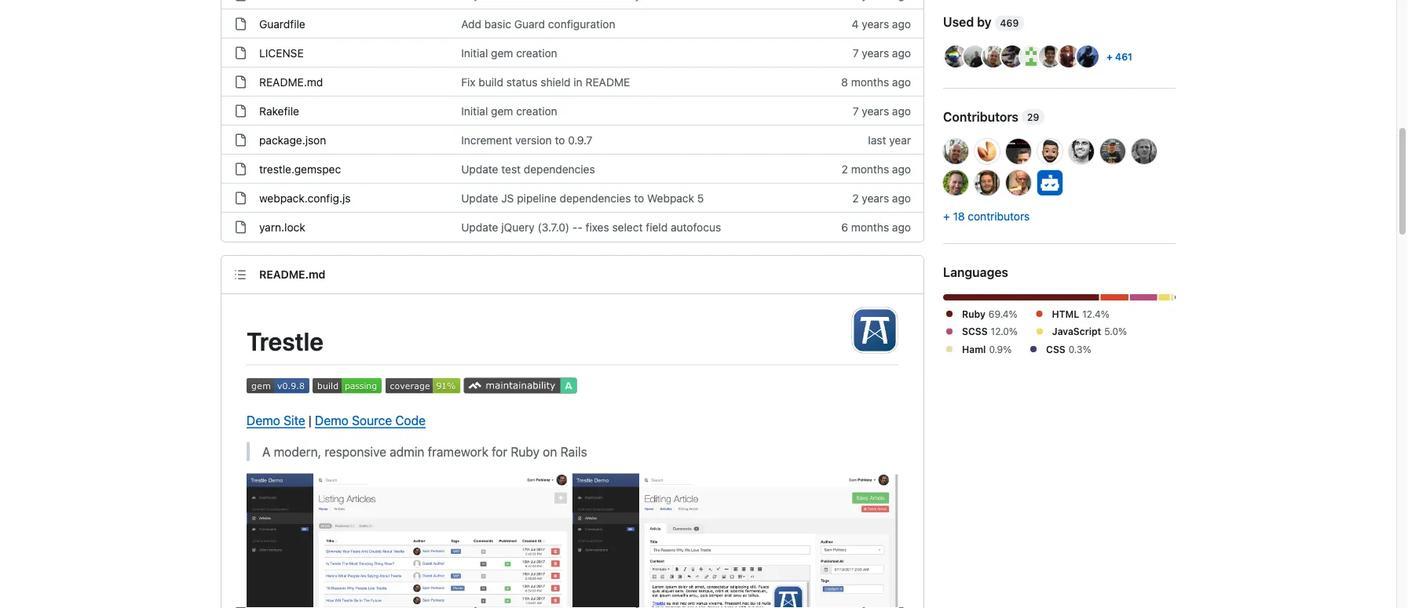 Task type: locate. For each thing, give the bounding box(es) containing it.
readme.md down yarn.lock link
[[259, 269, 325, 282]]

autofocus
[[671, 221, 721, 234]]

license
[[259, 47, 304, 60]]

+ for + 461
[[1107, 51, 1113, 62]]

12.0%
[[991, 327, 1018, 338]]

code climate image
[[464, 379, 577, 394]]

@alherd image
[[962, 44, 987, 70]]

2 file image from the top
[[234, 18, 247, 31]]

6 cell from the top
[[234, 132, 247, 149]]

readme
[[586, 76, 630, 89]]

1 vertical spatial to
[[634, 192, 644, 205]]

javascript 5.0%
[[1052, 327, 1127, 338]]

update for update jquery (3.7.0) -- fixes select field autofocus
[[461, 221, 498, 234]]

18
[[953, 210, 965, 223]]

2 months from the top
[[851, 163, 889, 176]]

2 vertical spatial update
[[461, 221, 498, 234]]

2 readme.md from the top
[[259, 269, 325, 282]]

3 ago from the top
[[892, 76, 911, 89]]

5
[[697, 192, 704, 205]]

2 for 2 years ago
[[852, 192, 859, 205]]

0 horizontal spatial ruby
[[511, 445, 540, 460]]

dot fill image for scss
[[943, 326, 956, 339]]

0 horizontal spatial demo
[[247, 414, 280, 429]]

2 years ago
[[852, 192, 911, 205]]

2 cell from the top
[[234, 16, 247, 33]]

3 file image from the top
[[234, 47, 247, 60]]

1 vertical spatial 2
[[852, 192, 859, 205]]

fixes
[[586, 221, 609, 234]]

7 row from the top
[[222, 154, 924, 184]]

2 years from the top
[[862, 47, 889, 60]]

dot fill image left css on the right of page
[[1027, 344, 1040, 356]]

ago
[[892, 18, 911, 31], [892, 47, 911, 60], [892, 76, 911, 89], [892, 105, 911, 118], [892, 163, 911, 176], [892, 192, 911, 205], [892, 221, 911, 234]]

3 update from the top
[[461, 221, 498, 234]]

7 down 8 months ago
[[853, 105, 859, 118]]

1 vertical spatial initial gem creation link
[[461, 105, 557, 118]]

guardfile
[[259, 18, 305, 31]]

1 initial gem creation link from the top
[[461, 47, 557, 60]]

5.0%
[[1105, 327, 1127, 338]]

1 vertical spatial creation
[[516, 105, 557, 118]]

readme.md
[[259, 76, 323, 89], [259, 269, 325, 282]]

1 vertical spatial 7
[[853, 105, 859, 118]]

years for guardfile
[[862, 18, 889, 31]]

1 vertical spatial dot fill image
[[943, 326, 956, 339]]

6 ago from the top
[[892, 192, 911, 205]]

2 for 2 months ago
[[842, 163, 848, 176]]

ago for readme.md
[[892, 76, 911, 89]]

2 ago from the top
[[892, 47, 911, 60]]

5 ago from the top
[[892, 163, 911, 176]]

4 years from the top
[[862, 192, 889, 205]]

0 vertical spatial readme.md link
[[259, 76, 323, 89]]

gem for license
[[491, 47, 513, 60]]

file image for package.json
[[234, 134, 247, 147]]

update left js
[[461, 192, 498, 205]]

js
[[501, 192, 514, 205]]

0 vertical spatial 7
[[853, 47, 859, 60]]

ago right 4
[[892, 18, 911, 31]]

6 row from the top
[[222, 125, 924, 155]]

1 horizontal spatial demo
[[315, 414, 349, 429]]

2
[[842, 163, 848, 176], [852, 192, 859, 205]]

1 vertical spatial 7 years ago
[[853, 105, 911, 118]]

1 vertical spatial dot fill image
[[1033, 326, 1046, 339]]

dot fill image left the scss
[[943, 326, 956, 339]]

ruby 69.4%
[[962, 309, 1018, 320]]

last
[[868, 134, 886, 147]]

initial gem creation link down "status"
[[461, 105, 557, 118]]

basic
[[484, 18, 511, 31]]

4 ago from the top
[[892, 105, 911, 118]]

update for update js pipeline dependencies to webpack 5
[[461, 192, 498, 205]]

0 vertical spatial dot fill image
[[1033, 308, 1046, 321]]

3 cell from the top
[[234, 45, 247, 62]]

row containing readme.md
[[222, 67, 924, 97]]

8
[[841, 76, 848, 89]]

creation for license
[[516, 47, 557, 60]]

file image for trestle.gemspec
[[234, 163, 247, 176]]

@mcripper image
[[1069, 139, 1094, 165]]

2 up 6 months ago
[[852, 192, 859, 205]]

2 creation from the top
[[516, 105, 557, 118]]

html
[[1052, 309, 1079, 320]]

1 vertical spatial readme.md link
[[259, 269, 325, 282]]

update test dependencies link
[[461, 163, 595, 176]]

years right 4
[[862, 18, 889, 31]]

dot fill image
[[943, 308, 956, 321], [943, 326, 956, 339], [943, 344, 956, 356]]

0 vertical spatial 2
[[842, 163, 848, 176]]

increment version to 0.9.7 link
[[461, 134, 593, 147]]

1 months from the top
[[851, 76, 889, 89]]

0 vertical spatial readme.md
[[259, 76, 323, 89]]

1 vertical spatial initial gem creation
[[461, 105, 557, 118]]

2 initial gem creation from the top
[[461, 105, 557, 118]]

1 cell from the top
[[234, 0, 247, 4]]

version
[[515, 134, 552, 147]]

years for webpack.config.js
[[862, 192, 889, 205]]

dot fill image left ruby 69.4%
[[943, 308, 956, 321]]

2 row from the top
[[222, 9, 924, 39]]

2 vertical spatial dot fill image
[[943, 344, 956, 356]]

row containing trestle.gemspec
[[222, 154, 924, 184]]

rakefile
[[259, 105, 299, 118]]

8 cell from the top
[[234, 190, 247, 207]]

initial gem creation link for rakefile
[[461, 105, 557, 118]]

2 initial from the top
[[461, 105, 488, 118]]

months right "8"
[[851, 76, 889, 89]]

initial gem creation link for license
[[461, 47, 557, 60]]

row containing yarn.lock
[[222, 212, 924, 242]]

1 vertical spatial months
[[851, 163, 889, 176]]

1 readme.md link from the top
[[259, 76, 323, 89]]

javascript 5.0 image
[[1159, 295, 1170, 301]]

readme.md for first the readme.md link from the top of the page
[[259, 76, 323, 89]]

dependencies up the fixes
[[560, 192, 631, 205]]

ago for yarn.lock
[[892, 221, 911, 234]]

readme.md inside row
[[259, 76, 323, 89]]

0 vertical spatial initial gem creation link
[[461, 47, 557, 60]]

0 vertical spatial initial gem creation
[[461, 47, 557, 60]]

initial for rakefile
[[461, 105, 488, 118]]

- right (3.7.0)
[[573, 221, 578, 234]]

row containing webpack.config.js
[[222, 183, 924, 213]]

initial down fix at the left
[[461, 105, 488, 118]]

haml 0.9%
[[962, 344, 1012, 355]]

a modern, responsive admin framework for ruby on rails
[[262, 445, 587, 460]]

update
[[461, 163, 498, 176], [461, 192, 498, 205], [461, 221, 498, 234]]

6
[[841, 221, 848, 234]]

1 readme.md from the top
[[259, 76, 323, 89]]

@dependabot[bot] image
[[1038, 171, 1063, 196]]

1 initial from the top
[[461, 47, 488, 60]]

readme.md link down license link
[[259, 76, 323, 89]]

to left 0.9.7
[[555, 134, 565, 147]]

1 vertical spatial update
[[461, 192, 498, 205]]

haml
[[962, 344, 986, 355]]

1 dot fill image from the top
[[943, 308, 956, 321]]

5 cell from the top
[[234, 103, 247, 120]]

fix build status shield in readme
[[461, 76, 630, 89]]

years up 6 months ago
[[862, 192, 889, 205]]

@martio image
[[1100, 139, 1126, 165]]

increment version to 0.9.7
[[461, 134, 593, 147]]

1 vertical spatial gem
[[491, 105, 513, 118]]

4
[[852, 18, 859, 31]]

1 years from the top
[[862, 18, 889, 31]]

0 horizontal spatial 2
[[842, 163, 848, 176]]

initial gem creation for rakefile
[[461, 105, 557, 118]]

months
[[851, 76, 889, 89], [851, 163, 889, 176], [851, 221, 889, 234]]

469
[[1000, 18, 1019, 29]]

4 row from the top
[[222, 67, 924, 97]]

1 creation from the top
[[516, 47, 557, 60]]

7 file image from the top
[[234, 163, 247, 176]]

0 horizontal spatial +
[[943, 210, 950, 223]]

creation
[[516, 47, 557, 60], [516, 105, 557, 118]]

7 ago from the top
[[892, 221, 911, 234]]

languages
[[943, 265, 1009, 280]]

8 file image from the top
[[234, 192, 247, 205]]

initial
[[461, 47, 488, 60], [461, 105, 488, 118]]

cell
[[234, 0, 247, 4], [234, 16, 247, 33], [234, 45, 247, 62], [234, 74, 247, 91], [234, 103, 247, 120], [234, 132, 247, 149], [234, 161, 247, 178], [234, 190, 247, 207], [234, 220, 247, 236]]

- left the fixes
[[578, 221, 583, 234]]

ago down year
[[892, 163, 911, 176]]

dot fill image for javascript
[[1033, 326, 1046, 339]]

ago for webpack.config.js
[[892, 192, 911, 205]]

initial gem creation down "status"
[[461, 105, 557, 118]]

1 vertical spatial initial
[[461, 105, 488, 118]]

9 row from the top
[[222, 212, 924, 242]]

row
[[222, 0, 924, 10], [222, 9, 924, 39], [222, 38, 924, 68], [222, 67, 924, 97], [222, 96, 924, 126], [222, 125, 924, 155], [222, 154, 924, 184], [222, 183, 924, 213], [222, 212, 924, 242]]

1 demo from the left
[[247, 414, 280, 429]]

dot fill image for html
[[1033, 308, 1046, 321]]

ruby up the scss
[[962, 309, 986, 320]]

1 horizontal spatial 2
[[852, 192, 859, 205]]

3 years from the top
[[862, 105, 889, 118]]

5 row from the top
[[222, 96, 924, 126]]

readme.md for second the readme.md link
[[259, 269, 325, 282]]

select
[[612, 221, 643, 234]]

configuration
[[548, 18, 615, 31]]

site
[[284, 414, 305, 429]]

@richardvenneman image
[[1038, 139, 1063, 165]]

update left jquery
[[461, 221, 498, 234]]

2 vertical spatial months
[[851, 221, 889, 234]]

package.json link
[[259, 134, 326, 147]]

3 months from the top
[[851, 221, 889, 234]]

build
[[479, 76, 503, 89]]

gem down basic on the top left of page
[[491, 47, 513, 60]]

dot fill image left haml
[[943, 344, 956, 356]]

ruby left on
[[511, 445, 540, 460]]

7
[[853, 47, 859, 60], [853, 105, 859, 118]]

to
[[555, 134, 565, 147], [634, 192, 644, 205]]

0 vertical spatial 7 years ago
[[853, 47, 911, 60]]

0.9%
[[989, 344, 1012, 355]]

years down 8 months ago
[[862, 105, 889, 118]]

update down increment
[[461, 163, 498, 176]]

html 12.4%
[[1052, 309, 1110, 320]]

trestle.gemspec link
[[259, 163, 341, 176]]

@apclassic image
[[1038, 44, 1063, 70]]

0 vertical spatial creation
[[516, 47, 557, 60]]

0 vertical spatial dependencies
[[524, 163, 595, 176]]

dependencies
[[524, 163, 595, 176], [560, 192, 631, 205]]

2 vertical spatial dot fill image
[[1027, 344, 1040, 356]]

+ left the 461
[[1107, 51, 1113, 62]]

3 row from the top
[[222, 38, 924, 68]]

initial gem creation for license
[[461, 47, 557, 60]]

2 up 6
[[842, 163, 848, 176]]

@dmitrys1666 image
[[943, 44, 968, 70]]

0 horizontal spatial to
[[555, 134, 565, 147]]

0 vertical spatial dot fill image
[[943, 308, 956, 321]]

0 vertical spatial months
[[851, 76, 889, 89]]

creation up version
[[516, 105, 557, 118]]

2 7 years ago from the top
[[853, 105, 911, 118]]

@svoboda jan image
[[975, 139, 1000, 165]]

fix build status shield in readme link
[[461, 76, 630, 89]]

row containing license
[[222, 38, 924, 68]]

6 file image from the top
[[234, 134, 247, 147]]

months right 6
[[851, 221, 889, 234]]

1 7 from the top
[[853, 47, 859, 60]]

file image for rakefile
[[234, 105, 247, 118]]

initial gem creation link down basic on the top left of page
[[461, 47, 557, 60]]

grid
[[222, 0, 924, 242]]

creation down 'add basic guard configuration'
[[516, 47, 557, 60]]

html 12.4 image
[[1101, 295, 1129, 301]]

file image for webpack.config.js
[[234, 192, 247, 205]]

2 - from the left
[[578, 221, 583, 234]]

ago right "8"
[[892, 76, 911, 89]]

gem down build on the top of page
[[491, 105, 513, 118]]

readme.md down license link
[[259, 76, 323, 89]]

ago down the 4 years ago
[[892, 47, 911, 60]]

@ledermann image
[[1132, 139, 1157, 165]]

dot fill image
[[1033, 308, 1046, 321], [1033, 326, 1046, 339], [1027, 344, 1040, 356]]

1 horizontal spatial ruby
[[962, 309, 986, 320]]

@swrobel image
[[943, 171, 968, 196]]

1 horizontal spatial +
[[1107, 51, 1113, 62]]

3 dot fill image from the top
[[943, 344, 956, 356]]

year
[[889, 134, 911, 147]]

7 years ago up last
[[853, 105, 911, 118]]

row containing guardfile
[[222, 9, 924, 39]]

1 update from the top
[[461, 163, 498, 176]]

responsive
[[325, 445, 386, 460]]

2 update from the top
[[461, 192, 498, 205]]

2 gem from the top
[[491, 105, 513, 118]]

ago down 2 years ago
[[892, 221, 911, 234]]

1 7 years ago from the top
[[853, 47, 911, 60]]

@tao galasse image
[[1006, 171, 1031, 196]]

ago down 2 months ago
[[892, 192, 911, 205]]

demo left 'site'
[[247, 414, 280, 429]]

2 7 from the top
[[853, 105, 859, 118]]

initial gem creation down basic on the top left of page
[[461, 47, 557, 60]]

ago for guardfile
[[892, 18, 911, 31]]

+ 461
[[1107, 51, 1133, 62]]

1 gem from the top
[[491, 47, 513, 60]]

8 row from the top
[[222, 183, 924, 213]]

to up select
[[634, 192, 644, 205]]

dependencies down 0.9.7
[[524, 163, 595, 176]]

years up 8 months ago
[[862, 47, 889, 60]]

0 vertical spatial update
[[461, 163, 498, 176]]

rubygem image
[[247, 379, 309, 394]]

file image
[[234, 0, 247, 2], [234, 18, 247, 31], [234, 47, 247, 60], [234, 76, 247, 89], [234, 105, 247, 118], [234, 134, 247, 147], [234, 163, 247, 176], [234, 192, 247, 205]]

demo
[[247, 414, 280, 429], [315, 414, 349, 429]]

1 ago from the top
[[892, 18, 911, 31]]

+ left 18 at the right
[[943, 210, 950, 223]]

months for 2
[[851, 163, 889, 176]]

29
[[1027, 112, 1039, 123]]

2 dot fill image from the top
[[943, 326, 956, 339]]

7 cell from the top
[[234, 161, 247, 178]]

0 vertical spatial gem
[[491, 47, 513, 60]]

demo right |
[[315, 414, 349, 429]]

dot fill image right 12.0%
[[1033, 326, 1046, 339]]

(3.7.0)
[[538, 221, 570, 234]]

1 - from the left
[[573, 221, 578, 234]]

5 file image from the top
[[234, 105, 247, 118]]

readme.md link down yarn.lock link
[[259, 269, 325, 282]]

2 initial gem creation link from the top
[[461, 105, 557, 118]]

7 down 4
[[853, 47, 859, 60]]

7 years ago
[[853, 47, 911, 60], [853, 105, 911, 118]]

dot fill image down ruby 69.4 image
[[1033, 308, 1046, 321]]

7 years ago down the 4 years ago
[[853, 47, 911, 60]]

0 vertical spatial +
[[1107, 51, 1113, 62]]

months down last
[[851, 163, 889, 176]]

initial down 'add'
[[461, 47, 488, 60]]

source
[[352, 414, 392, 429]]

4 file image from the top
[[234, 76, 247, 89]]

guardfile link
[[259, 18, 305, 31]]

1 vertical spatial +
[[943, 210, 950, 223]]

0 vertical spatial initial
[[461, 47, 488, 60]]

cell for license
[[234, 45, 247, 62]]

update jquery (3.7.0) -- fixes select field autofocus
[[461, 221, 721, 234]]

+ for + 18 contributors
[[943, 210, 950, 223]]

ago up year
[[892, 105, 911, 118]]

webpack.config.js link
[[259, 192, 351, 205]]

1 vertical spatial readme.md
[[259, 269, 325, 282]]

7 for license
[[853, 47, 859, 60]]

1 file image from the top
[[234, 0, 247, 2]]

years for license
[[862, 47, 889, 60]]

4 cell from the top
[[234, 74, 247, 91]]

1 initial gem creation from the top
[[461, 47, 557, 60]]

demo source code link
[[315, 414, 426, 429]]

9 cell from the top
[[234, 220, 247, 236]]



Task type: vqa. For each thing, say whether or not it's contained in the screenshot.
25
no



Task type: describe. For each thing, give the bounding box(es) containing it.
+ 18 contributors link
[[943, 210, 1030, 223]]

cell for guardfile
[[234, 16, 247, 33]]

@jjjosephhh image
[[1019, 44, 1044, 70]]

webpack.config.js
[[259, 192, 351, 205]]

build status image
[[313, 379, 382, 394]]

contributors
[[968, 210, 1030, 223]]

row containing rakefile
[[222, 96, 924, 126]]

webpack
[[647, 192, 694, 205]]

javascript
[[1052, 327, 1101, 338]]

0.3%
[[1069, 344, 1092, 355]]

license link
[[259, 47, 304, 60]]

0 vertical spatial ruby
[[962, 309, 986, 320]]

dot fill image for ruby
[[943, 308, 956, 321]]

initial for license
[[461, 47, 488, 60]]

ago for trestle.gemspec
[[892, 163, 911, 176]]

file image for readme.md
[[234, 76, 247, 89]]

by
[[977, 15, 992, 30]]

used
[[943, 15, 974, 30]]

ruby 69.4 image
[[943, 295, 1099, 301]]

years for rakefile
[[862, 105, 889, 118]]

status
[[506, 76, 538, 89]]

a
[[262, 445, 271, 460]]

6 months ago
[[841, 221, 911, 234]]

used by 469
[[943, 15, 1019, 30]]

on
[[543, 445, 557, 460]]

7 for rakefile
[[853, 105, 859, 118]]

trestle.gemspec
[[259, 163, 341, 176]]

file image for guardfile
[[234, 18, 247, 31]]

jquery
[[501, 221, 535, 234]]

scss 12.0%
[[962, 327, 1018, 338]]

field
[[646, 221, 668, 234]]

scss 12.0 image
[[1130, 295, 1157, 301]]

coveralls image
[[385, 379, 461, 394]]

gem for rakefile
[[491, 105, 513, 118]]

@ayatakanimeshi image
[[1000, 44, 1025, 70]]

0 vertical spatial to
[[555, 134, 565, 147]]

table of contents image
[[234, 269, 247, 282]]

2 months ago
[[842, 163, 911, 176]]

guard
[[514, 18, 545, 31]]

framework
[[428, 445, 488, 460]]

2 demo from the left
[[315, 414, 349, 429]]

fix
[[461, 76, 476, 89]]

7 years ago for rakefile
[[853, 105, 911, 118]]

creation for rakefile
[[516, 105, 557, 118]]

2 readme.md link from the top
[[259, 269, 325, 282]]

package.json
[[259, 134, 326, 147]]

cell for rakefile
[[234, 103, 247, 120]]

update test dependencies
[[461, 163, 595, 176]]

cell for trestle.gemspec
[[234, 161, 247, 178]]

@hamzanaveed9 image
[[1056, 44, 1082, 70]]

pipeline
[[517, 192, 557, 205]]

scss
[[962, 327, 988, 338]]

trestle logo image
[[836, 308, 899, 355]]

add
[[461, 18, 482, 31]]

cell for package.json
[[234, 132, 247, 149]]

cell for yarn.lock
[[234, 220, 247, 236]]

yarn.lock link
[[259, 221, 305, 234]]

8 months ago
[[841, 76, 911, 89]]

dot fill image for haml
[[943, 344, 956, 356]]

row containing package.json
[[222, 125, 924, 155]]

dot fill image for css
[[1027, 344, 1040, 356]]

update js pipeline dependencies to webpack 5
[[461, 192, 704, 205]]

demo site | demo source code
[[247, 414, 426, 429]]

contributors
[[943, 110, 1019, 125]]

461
[[1115, 51, 1133, 62]]

0.9.7
[[568, 134, 593, 147]]

file image for license
[[234, 47, 247, 60]]

demo site link
[[247, 414, 305, 429]]

+ 18 contributors
[[943, 210, 1030, 223]]

rails
[[561, 445, 587, 460]]

rakefile link
[[259, 105, 299, 118]]

@spohlenz image
[[981, 44, 1006, 70]]

ago for rakefile
[[892, 105, 911, 118]]

yarn.lock
[[259, 221, 305, 234]]

ago for license
[[892, 47, 911, 60]]

grid containing guardfile
[[222, 0, 924, 242]]

4 years ago
[[852, 18, 911, 31]]

add basic guard configuration link
[[461, 18, 615, 31]]

last year
[[868, 134, 911, 147]]

+ 461 link
[[943, 44, 1176, 70]]

@spohlenz image
[[943, 139, 968, 165]]

months for 8
[[851, 76, 889, 89]]

for
[[492, 445, 508, 460]]

increment
[[461, 134, 512, 147]]

admin
[[390, 445, 425, 460]]

1 horizontal spatial to
[[634, 192, 644, 205]]

12.4%
[[1083, 309, 1110, 320]]

1 vertical spatial ruby
[[511, 445, 540, 460]]

code
[[395, 414, 426, 429]]

69.4%
[[989, 309, 1018, 320]]

modern,
[[274, 445, 321, 460]]

months for 6
[[851, 221, 889, 234]]

update for update test dependencies
[[461, 163, 498, 176]]

|
[[309, 414, 312, 429]]

@alnoir 0011 image
[[1075, 44, 1100, 70]]

7 years ago for license
[[853, 47, 911, 60]]

@willtcarey image
[[975, 171, 1000, 196]]

shield
[[541, 76, 571, 89]]

css 0.3%
[[1046, 344, 1092, 355]]

cell for webpack.config.js
[[234, 190, 247, 207]]

cell for readme.md
[[234, 74, 247, 91]]

1 vertical spatial dependencies
[[560, 192, 631, 205]]

test
[[501, 163, 521, 176]]

@timdiggins image
[[1006, 139, 1031, 165]]

trestle
[[247, 327, 324, 357]]

css
[[1046, 344, 1066, 355]]

add basic guard configuration
[[461, 18, 615, 31]]

in
[[574, 76, 583, 89]]

1 row from the top
[[222, 0, 924, 10]]

file image
[[234, 222, 247, 234]]

update js pipeline dependencies to webpack 5 link
[[461, 192, 704, 205]]



